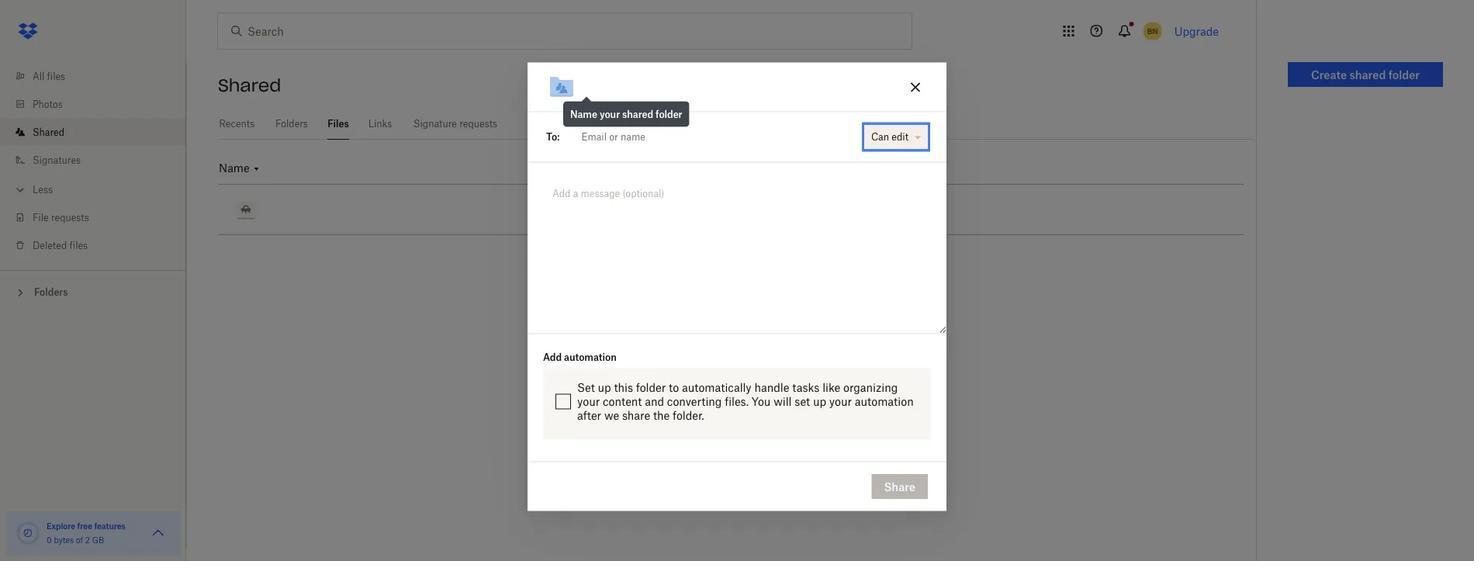 Task type: locate. For each thing, give the bounding box(es) containing it.
photos
[[33, 98, 63, 110]]

will
[[774, 395, 792, 408]]

1 horizontal spatial folders
[[276, 118, 308, 130]]

1 horizontal spatial files
[[70, 239, 88, 251]]

file requests
[[33, 211, 89, 223]]

requests right file
[[51, 211, 89, 223]]

deleted files
[[33, 239, 88, 251]]

set
[[577, 381, 595, 394]]

requests inside list
[[51, 211, 89, 223]]

folder up contact name field
[[656, 108, 683, 120]]

your
[[600, 108, 620, 120], [577, 395, 600, 408], [829, 395, 852, 408]]

1 vertical spatial files
[[70, 239, 88, 251]]

to
[[669, 381, 679, 394]]

your down like
[[829, 395, 852, 408]]

this
[[614, 381, 633, 394]]

1 vertical spatial folder
[[656, 108, 683, 120]]

handle
[[755, 381, 789, 394]]

shared
[[1350, 68, 1386, 81], [622, 108, 654, 120]]

tab list
[[218, 109, 1256, 140]]

tasks
[[792, 381, 820, 394]]

list
[[0, 53, 186, 270]]

0 vertical spatial folders
[[276, 118, 308, 130]]

can edit
[[871, 131, 909, 143]]

requests
[[460, 118, 498, 130], [51, 211, 89, 223]]

folder right 'create'
[[1389, 68, 1420, 81]]

links link
[[368, 109, 393, 137]]

files for deleted files
[[70, 239, 88, 251]]

0 vertical spatial folder
[[1389, 68, 1420, 81]]

shared inside list item
[[33, 126, 64, 138]]

files
[[328, 118, 349, 130]]

0 horizontal spatial folders
[[34, 286, 68, 298]]

shared inside sharing modal dialog
[[622, 108, 654, 120]]

folder
[[1389, 68, 1420, 81], [656, 108, 683, 120], [636, 381, 666, 394]]

folder up and in the bottom of the page
[[636, 381, 666, 394]]

after
[[577, 409, 601, 422]]

folders left files
[[276, 118, 308, 130]]

shared list item
[[0, 118, 186, 146]]

name
[[570, 108, 598, 120]]

folder inside 'set up this folder to automatically handle tasks like organizing your content and converting files. you will set up your automation after we share the folder.'
[[636, 381, 666, 394]]

None field
[[560, 121, 861, 152]]

0 vertical spatial requests
[[460, 118, 498, 130]]

can
[[871, 131, 889, 143]]

0 horizontal spatial shared
[[33, 126, 64, 138]]

1 horizontal spatial shared
[[1350, 68, 1386, 81]]

automation down the organizing
[[855, 395, 914, 408]]

1 horizontal spatial requests
[[460, 118, 498, 130]]

0 vertical spatial shared
[[218, 74, 281, 96]]

all files link
[[12, 62, 186, 90]]

add
[[543, 351, 562, 363]]

shared up recents link on the left
[[218, 74, 281, 96]]

up
[[598, 381, 611, 394], [813, 395, 827, 408]]

0 vertical spatial files
[[47, 70, 65, 82]]

requests right signature
[[460, 118, 498, 130]]

shared inside button
[[1350, 68, 1386, 81]]

shared right 'create'
[[1350, 68, 1386, 81]]

0 horizontal spatial requests
[[51, 211, 89, 223]]

signatures
[[33, 154, 81, 166]]

signatures link
[[12, 146, 186, 174]]

0 horizontal spatial files
[[47, 70, 65, 82]]

0 horizontal spatial automation
[[564, 351, 617, 363]]

1 vertical spatial shared
[[622, 108, 654, 120]]

0 horizontal spatial shared
[[622, 108, 654, 120]]

folders down deleted
[[34, 286, 68, 298]]

automation
[[564, 351, 617, 363], [855, 395, 914, 408]]

0 vertical spatial up
[[598, 381, 611, 394]]

0 horizontal spatial up
[[598, 381, 611, 394]]

folders button
[[0, 280, 186, 303]]

requests inside 'link'
[[460, 118, 498, 130]]

files right deleted
[[70, 239, 88, 251]]

content
[[603, 395, 642, 408]]

2 vertical spatial folder
[[636, 381, 666, 394]]

folders inside button
[[34, 286, 68, 298]]

automation up set
[[564, 351, 617, 363]]

shared down 'photos' on the left of the page
[[33, 126, 64, 138]]

shared link
[[12, 118, 186, 146]]

requests for file requests
[[51, 211, 89, 223]]

file
[[33, 211, 49, 223]]

of
[[76, 535, 83, 545]]

folders inside tab list
[[276, 118, 308, 130]]

all
[[33, 70, 44, 82]]

0 vertical spatial shared
[[1350, 68, 1386, 81]]

shared
[[218, 74, 281, 96], [33, 126, 64, 138]]

explore
[[47, 521, 75, 531]]

edit
[[892, 131, 909, 143]]

shared right the name
[[622, 108, 654, 120]]

1 horizontal spatial automation
[[855, 395, 914, 408]]

folders
[[276, 118, 308, 130], [34, 286, 68, 298]]

1 vertical spatial up
[[813, 395, 827, 408]]

less image
[[12, 182, 28, 197]]

1 vertical spatial folders
[[34, 286, 68, 298]]

links
[[368, 118, 392, 130]]

files
[[47, 70, 65, 82], [70, 239, 88, 251]]

0 vertical spatial automation
[[564, 351, 617, 363]]

files for all files
[[47, 70, 65, 82]]

files right all
[[47, 70, 65, 82]]

1 vertical spatial requests
[[51, 211, 89, 223]]

1 vertical spatial shared
[[33, 126, 64, 138]]

folder.
[[673, 409, 704, 422]]

1 vertical spatial automation
[[855, 395, 914, 408]]

create
[[1311, 68, 1347, 81]]



Task type: describe. For each thing, give the bounding box(es) containing it.
to:
[[546, 131, 560, 143]]

create shared folder
[[1311, 68, 1420, 81]]

quota usage element
[[16, 521, 40, 546]]

converting
[[667, 395, 722, 408]]

photos link
[[12, 90, 186, 118]]

your up the after at the bottom left of page
[[577, 395, 600, 408]]

1 horizontal spatial up
[[813, 395, 827, 408]]

we
[[604, 409, 619, 422]]

upgrade link
[[1175, 24, 1219, 38]]

like
[[823, 381, 841, 394]]

signature requests
[[414, 118, 498, 130]]

signature
[[414, 118, 457, 130]]

explore free features 0 bytes of 2 gb
[[47, 521, 126, 545]]

folders link
[[275, 109, 309, 137]]

requests for signature requests
[[460, 118, 498, 130]]

organizing
[[844, 381, 898, 394]]

set
[[795, 395, 810, 408]]

can edit button
[[864, 124, 928, 149]]

folder for set up this folder to automatically handle tasks like organizing your content and converting files. you will set up your automation after we share the folder.
[[636, 381, 666, 394]]

you
[[752, 395, 771, 408]]

files.
[[725, 395, 749, 408]]

signature requests link
[[411, 109, 500, 137]]

free
[[77, 521, 92, 531]]

file requests link
[[12, 203, 186, 231]]

recents
[[219, 118, 255, 130]]

add automation
[[543, 351, 617, 363]]

and
[[645, 395, 664, 408]]

share
[[622, 409, 650, 422]]

gb
[[92, 535, 104, 545]]

share
[[884, 480, 916, 493]]

features
[[94, 521, 126, 531]]

folder for name your shared folder
[[656, 108, 683, 120]]

dropbox image
[[12, 16, 43, 47]]

deleted files link
[[12, 231, 186, 259]]

automatically
[[682, 381, 752, 394]]

Add a message (optional) text field
[[546, 181, 928, 217]]

set up this folder to automatically handle tasks like organizing your content and converting files. you will set up your automation after we share the folder.
[[577, 381, 914, 422]]

share button
[[872, 474, 928, 499]]

less
[[33, 184, 53, 195]]

upgrade
[[1175, 24, 1219, 38]]

the
[[653, 409, 670, 422]]

1 horizontal spatial shared
[[218, 74, 281, 96]]

list containing all files
[[0, 53, 186, 270]]

Contact name field
[[575, 124, 857, 149]]

all files
[[33, 70, 65, 82]]

files link
[[328, 109, 349, 137]]

folder inside button
[[1389, 68, 1420, 81]]

automation inside 'set up this folder to automatically handle tasks like organizing your content and converting files. you will set up your automation after we share the folder.'
[[855, 395, 914, 408]]

your right the name
[[600, 108, 620, 120]]

bytes
[[54, 535, 74, 545]]

tab list containing recents
[[218, 109, 1256, 140]]

recents link
[[218, 109, 256, 137]]

deleted
[[33, 239, 67, 251]]

2
[[85, 535, 90, 545]]

create shared folder button
[[1288, 62, 1443, 87]]

name your shared folder
[[570, 108, 683, 120]]

0
[[47, 535, 52, 545]]

sharing modal dialog
[[528, 62, 947, 561]]



Task type: vqa. For each thing, say whether or not it's contained in the screenshot.
Set up this folder to automatically handle tasks like organizing your content and converting files. You will set up your automation after we share the folder. 'FOLDER'
yes



